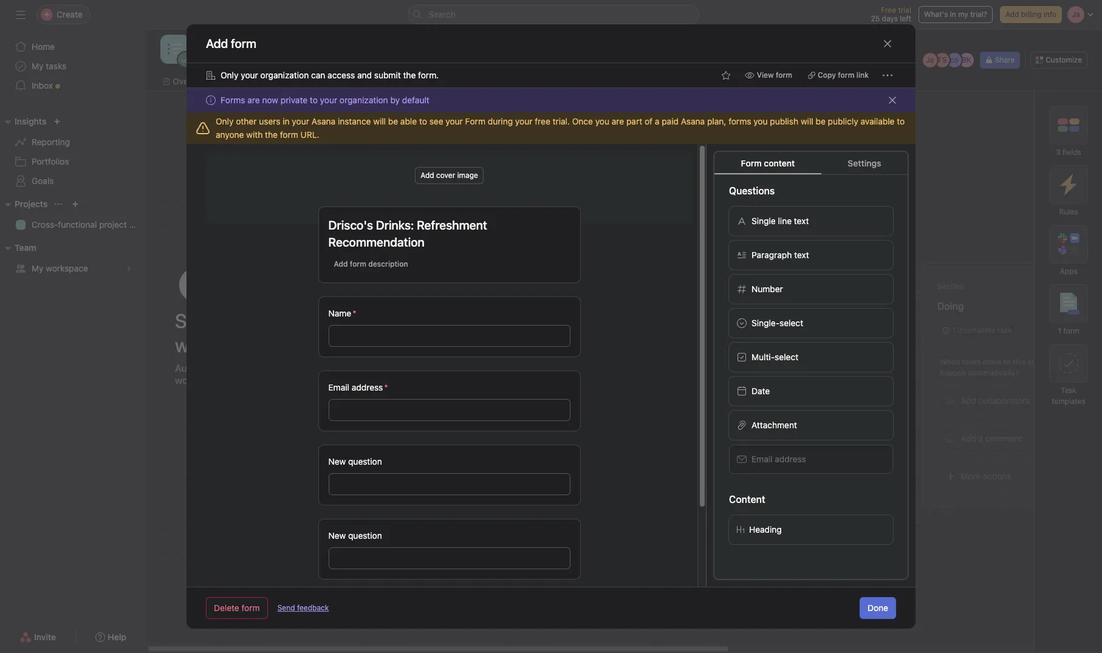 Task type: vqa. For each thing, say whether or not it's contained in the screenshot.
first When from right
yes



Task type: describe. For each thing, give the bounding box(es) containing it.
should for to do
[[829, 357, 853, 366]]

insights button
[[0, 114, 46, 129]]

portfolios
[[32, 156, 69, 166]]

select for multi-
[[775, 352, 799, 362]]

form inside only other users in your asana instance will be able to see your form during your free trial.  once you are part of a paid asana plan, forms you publish will be publicly available to anyone with the form url.
[[465, 116, 485, 126]]

home link
[[7, 37, 139, 57]]

in inside only other users in your asana instance will be able to see your form during your free trial.  once you are part of a paid asana plan, forms you publish will be publicly available to anyone with the form url.
[[283, 116, 290, 126]]

info
[[1044, 10, 1057, 19]]

my for my tasks
[[32, 61, 43, 71]]

functional
[[58, 219, 97, 230]]

comment
[[985, 433, 1022, 443]]

add cover image button
[[415, 167, 484, 184]]

a inside add a comment button
[[979, 433, 983, 443]]

1 new question from the top
[[328, 456, 382, 467]]

form for view form
[[776, 70, 792, 80]]

workflow
[[440, 76, 478, 86]]

name
[[328, 308, 351, 318]]

publicly
[[828, 116, 858, 126]]

teams element
[[0, 237, 146, 281]]

rules
[[1059, 207, 1078, 216]]

can
[[311, 70, 325, 80]]

what for to do
[[810, 357, 827, 366]]

ja
[[926, 55, 934, 64]]

list image
[[168, 42, 182, 57]]

form for copy form link
[[838, 70, 855, 80]]

paragraph text
[[752, 250, 809, 260]]

insights element
[[0, 111, 146, 193]]

1 horizontal spatial collaborators
[[979, 395, 1030, 406]]

form inside only other users in your asana instance will be able to see your form during your free trial.  once you are part of a paid asana plan, forms you publish will be publicly available to anyone with the form url.
[[280, 129, 298, 140]]

in inside what's in my trial? button
[[950, 10, 956, 19]]

what for doing
[[1058, 357, 1075, 366]]

1 incomplete task
[[952, 325, 1012, 334]]

2 question from the top
[[348, 530, 382, 541]]

view form
[[757, 70, 792, 80]]

drinks: inside button
[[499, 389, 526, 399]]

task
[[1061, 386, 1077, 395]]

list link
[[225, 75, 249, 88]]

portfolios link
[[7, 152, 139, 171]]

task templates
[[1052, 386, 1086, 406]]

email address *
[[328, 382, 388, 393]]

paid
[[662, 116, 679, 126]]

happen for to do
[[692, 368, 718, 377]]

team
[[15, 242, 36, 253]]

close image
[[888, 95, 897, 105]]

view form button
[[739, 67, 798, 84]]

plan
[[129, 219, 146, 230]]

address for email address *
[[352, 382, 383, 393]]

1 vertical spatial add collaborators button
[[690, 423, 878, 454]]

cross-functional project plan
[[32, 219, 146, 230]]

cross-
[[32, 219, 58, 230]]

invite button
[[12, 626, 64, 648]]

what's
[[924, 10, 948, 19]]

free trial 25 days left
[[871, 5, 911, 23]]

default
[[402, 95, 429, 105]]

form for add form description
[[350, 259, 366, 269]]

drisco's drinks: refreshment recommendation inside button
[[464, 389, 578, 413]]

happen for doing
[[940, 368, 966, 377]]

add up add a comment
[[961, 395, 976, 406]]

25
[[871, 14, 880, 23]]

my for my workspace
[[32, 263, 43, 273]]

only your organization can access and submit the form.
[[221, 70, 439, 80]]

how are tasks being added to this project?
[[455, 279, 617, 310]]

are for how are tasks being added to this project?
[[483, 279, 500, 293]]

section for doing
[[938, 282, 964, 291]]

bk
[[962, 55, 971, 64]]

0 vertical spatial text
[[794, 216, 809, 226]]

free
[[535, 116, 550, 126]]

1 horizontal spatial organization
[[340, 95, 388, 105]]

your left board link
[[241, 70, 258, 80]]

1 for 1 form
[[1058, 326, 1061, 335]]

drisco's inside drisco's drinks: refreshment recommendation button
[[464, 389, 496, 399]]

team button
[[0, 241, 36, 255]]

projects element
[[0, 193, 146, 237]]

building
[[220, 309, 286, 332]]

incomplete for doing
[[958, 325, 996, 334]]

doing button
[[938, 295, 1102, 317]]

email for email address *
[[328, 382, 349, 393]]

your left "team's"
[[221, 362, 241, 373]]

1 vertical spatial text
[[794, 250, 809, 260]]

multi-select
[[752, 352, 799, 362]]

fields
[[1063, 148, 1081, 157]]

1 question from the top
[[348, 456, 382, 467]]

recommendation inside add form dialog
[[328, 235, 425, 249]]

add a comment
[[961, 433, 1022, 443]]

1 horizontal spatial form
[[741, 158, 762, 168]]

number
[[752, 284, 783, 294]]

2 new from the top
[[328, 530, 346, 541]]

search list box
[[408, 5, 699, 24]]

timeline link
[[312, 75, 355, 88]]

add down set
[[713, 433, 728, 443]]

publish
[[770, 116, 798, 126]]

access
[[328, 70, 355, 80]]

1 asana from the left
[[312, 116, 336, 126]]

board link
[[264, 75, 297, 88]]

done button
[[860, 597, 896, 619]]

settings
[[848, 158, 881, 168]]

dashboard
[[517, 76, 561, 86]]

close this dialog image
[[883, 39, 893, 48]]

email address
[[752, 454, 806, 464]]

0 vertical spatial add collaborators button
[[938, 386, 1102, 416]]

my tasks link
[[7, 57, 139, 76]]

tasks up multi- at bottom right
[[751, 325, 769, 334]]

section, for to do
[[780, 357, 808, 366]]

drisco's drinks: refreshment recommendation inside add form dialog
[[328, 218, 487, 249]]

co
[[950, 55, 959, 64]]

users
[[259, 116, 280, 126]]

insights
[[15, 116, 46, 126]]

paragraph
[[752, 250, 792, 260]]

feedback
[[297, 603, 329, 612]]

in inside start building your workflow in two minutes automate your team's process and keep work flowing.
[[255, 333, 270, 356]]

single-
[[752, 318, 780, 328]]

2 asana from the left
[[681, 116, 705, 126]]

0 horizontal spatial collaborators
[[731, 433, 782, 443]]

your up the url.
[[292, 116, 309, 126]]

cross-functional project plan link
[[7, 215, 146, 235]]

copy
[[818, 70, 836, 80]]

recommendation inside button
[[464, 403, 533, 413]]

added
[[568, 279, 603, 293]]

free
[[881, 5, 896, 15]]

form for delete form
[[242, 603, 260, 613]]

your right see
[[446, 116, 463, 126]]

overview link
[[163, 75, 210, 88]]

able
[[400, 116, 417, 126]]

to inside how are tasks being added to this project?
[[606, 279, 617, 293]]

0 horizontal spatial organization
[[260, 70, 309, 80]]

0 vertical spatial *
[[353, 308, 356, 318]]

to down close image
[[897, 116, 905, 126]]

1 vertical spatial *
[[384, 382, 388, 393]]

delete
[[214, 603, 239, 613]]

two minutes
[[274, 333, 375, 356]]

private
[[281, 95, 308, 105]]

2 will from the left
[[801, 116, 813, 126]]

should for doing
[[1077, 357, 1101, 366]]

only other users in your asana instance will be able to see your form during your free trial.  once you are part of a paid asana plan, forms you publish will be publicly available to anyone with the form url.
[[216, 116, 905, 140]]

incomplete for to do
[[711, 325, 749, 334]]

ts
[[938, 55, 947, 64]]

delete form button
[[206, 597, 268, 619]]

trial
[[898, 5, 911, 15]]

section, for doing
[[1028, 357, 1056, 366]]

view
[[757, 70, 774, 80]]

1 for 1 incomplete task
[[952, 325, 955, 334]]

goals link
[[7, 171, 139, 191]]

1 you from the left
[[595, 116, 609, 126]]

to down task
[[1004, 357, 1011, 366]]

now
[[262, 95, 278, 105]]

add for info
[[1006, 10, 1019, 19]]

this for doing
[[1013, 357, 1026, 366]]

add for description
[[334, 259, 348, 269]]



Task type: locate. For each thing, give the bounding box(es) containing it.
form left link
[[838, 70, 855, 80]]

0 horizontal spatial you
[[595, 116, 609, 126]]

available
[[861, 116, 895, 126]]

1 horizontal spatial add collaborators button
[[938, 386, 1102, 416]]

move down 1 incomplete task
[[983, 357, 1002, 366]]

section up doing
[[938, 282, 964, 291]]

0 vertical spatial select
[[780, 318, 803, 328]]

1 down the doing button in the right top of the page
[[1058, 326, 1061, 335]]

drinks: inside add form dialog
[[376, 218, 414, 232]]

1 vertical spatial in
[[283, 116, 290, 126]]

instance
[[338, 116, 371, 126]]

2 my from the top
[[32, 263, 43, 273]]

1 move from the left
[[735, 357, 754, 366]]

0 horizontal spatial happen
[[692, 368, 718, 377]]

2 this from the left
[[1013, 357, 1026, 366]]

form right "view"
[[776, 70, 792, 80]]

add for image
[[421, 171, 434, 180]]

form
[[465, 116, 485, 126], [741, 158, 762, 168]]

0 vertical spatial address
[[352, 382, 383, 393]]

1 horizontal spatial move
[[983, 357, 1002, 366]]

1 horizontal spatial a
[[979, 433, 983, 443]]

select down single-select
[[775, 352, 799, 362]]

to up "date"
[[756, 357, 763, 366]]

add collaborators button up add a comment button
[[938, 386, 1102, 416]]

0 horizontal spatial section
[[690, 282, 716, 291]]

move for to do
[[735, 357, 754, 366]]

1 incomplete from the left
[[711, 325, 749, 334]]

add collaborators
[[961, 395, 1030, 406], [713, 433, 782, 443]]

new
[[328, 456, 346, 467], [328, 530, 346, 541]]

and left keep
[[315, 362, 332, 373]]

1 section, from the left
[[780, 357, 808, 366]]

with
[[246, 129, 263, 140]]

and inside start building your workflow in two minutes automate your team's process and keep work flowing.
[[315, 362, 332, 373]]

1 horizontal spatial happen
[[940, 368, 966, 377]]

0 vertical spatial and
[[357, 70, 372, 80]]

are
[[247, 95, 260, 105], [612, 116, 624, 126], [483, 279, 500, 293]]

automatically? for doing
[[968, 368, 1019, 377]]

0 horizontal spatial 1
[[952, 325, 955, 334]]

assignee
[[728, 395, 763, 406]]

1 vertical spatial drisco's drinks: refreshment recommendation
[[464, 389, 578, 413]]

1 should from the left
[[829, 357, 853, 366]]

this down the doing button in the right top of the page
[[1013, 357, 1026, 366]]

only for only your organization can access and submit the form.
[[221, 70, 238, 80]]

1 new from the top
[[328, 456, 346, 467]]

tasks up the this project? on the top
[[503, 279, 532, 293]]

move
[[735, 357, 754, 366], [983, 357, 1002, 366]]

url.
[[301, 129, 319, 140]]

when for to do
[[692, 357, 712, 366]]

collaborators
[[979, 395, 1030, 406], [731, 433, 782, 443]]

a right of
[[655, 116, 660, 126]]

when tasks move to this section, what should happen automatically?
[[692, 357, 853, 377], [940, 357, 1101, 377]]

add billing info
[[1006, 10, 1057, 19]]

a inside only other users in your asana instance will be able to see your form during your free trial.  once you are part of a paid asana plan, forms you publish will be publicly available to anyone with the form url.
[[655, 116, 660, 126]]

1 horizontal spatial drisco's
[[464, 389, 496, 399]]

hide sidebar image
[[16, 10, 26, 19]]

0 horizontal spatial forms
[[221, 95, 245, 105]]

2 be from the left
[[816, 116, 826, 126]]

2 when tasks move to this section, what should happen automatically? from the left
[[940, 357, 1101, 377]]

form up questions
[[741, 158, 762, 168]]

are for forms are now private to your organization by default
[[247, 95, 260, 105]]

1 automatically? from the left
[[720, 368, 771, 377]]

my workspace link
[[7, 259, 139, 278]]

1 horizontal spatial refreshment
[[528, 389, 578, 399]]

files link
[[640, 75, 668, 88]]

my tasks
[[32, 61, 66, 71]]

tasks down 2 incomplete tasks
[[714, 357, 733, 366]]

select for single-
[[780, 318, 803, 328]]

2 incomplete from the left
[[958, 325, 996, 334]]

the down users
[[265, 129, 278, 140]]

form left description
[[350, 259, 366, 269]]

1 my from the top
[[32, 61, 43, 71]]

0 horizontal spatial form
[[465, 116, 485, 126]]

form left the during
[[465, 116, 485, 126]]

when down 1 incomplete task
[[940, 357, 960, 366]]

when tasks move to this section, what should happen automatically? for doing
[[940, 357, 1101, 377]]

global element
[[0, 30, 146, 103]]

0 vertical spatial form
[[465, 116, 485, 126]]

2 should from the left
[[1077, 357, 1101, 366]]

0 horizontal spatial move
[[735, 357, 754, 366]]

select down to do button
[[780, 318, 803, 328]]

0 horizontal spatial incomplete
[[711, 325, 749, 334]]

forms for forms
[[442, 367, 464, 376]]

select
[[780, 318, 803, 328], [775, 352, 799, 362]]

move down 2 incomplete tasks
[[735, 357, 754, 366]]

inbox link
[[7, 76, 139, 95]]

being
[[535, 279, 565, 293]]

0 vertical spatial my
[[32, 61, 43, 71]]

1 horizontal spatial when
[[940, 357, 960, 366]]

1 vertical spatial only
[[216, 116, 234, 126]]

1 vertical spatial add collaborators
[[713, 433, 782, 443]]

address for email address
[[775, 454, 806, 464]]

1 this from the left
[[765, 357, 778, 366]]

during
[[488, 116, 513, 126]]

incomplete right 2
[[711, 325, 749, 334]]

timeline
[[321, 76, 355, 86]]

what up task
[[1058, 357, 1075, 366]]

more actions image
[[883, 70, 893, 80]]

0 vertical spatial new
[[328, 456, 346, 467]]

single
[[752, 216, 776, 226]]

add left billing on the top right of page
[[1006, 10, 1019, 19]]

trial.
[[553, 116, 570, 126]]

0 horizontal spatial what
[[810, 357, 827, 366]]

1 vertical spatial new question
[[328, 530, 382, 541]]

be
[[388, 116, 398, 126], [816, 116, 826, 126]]

your up two minutes
[[291, 309, 327, 332]]

0 horizontal spatial are
[[247, 95, 260, 105]]

share button
[[980, 52, 1020, 69]]

apps
[[1060, 267, 1078, 276]]

0 vertical spatial drinks:
[[376, 218, 414, 232]]

inbox
[[32, 80, 53, 91]]

0 vertical spatial only
[[221, 70, 238, 80]]

0 vertical spatial forms
[[221, 95, 245, 105]]

process
[[277, 362, 313, 373]]

refreshment inside button
[[528, 389, 578, 399]]

collaborators up comment
[[979, 395, 1030, 406]]

in right users
[[283, 116, 290, 126]]

be left able
[[388, 116, 398, 126]]

0 horizontal spatial when tasks move to this section, what should happen automatically?
[[692, 357, 853, 377]]

only inside only other users in your asana instance will be able to see your form during your free trial.  once you are part of a paid asana plan, forms you publish will be publicly available to anyone with the form url.
[[216, 116, 234, 126]]

1 horizontal spatial section,
[[1028, 357, 1056, 366]]

2 section, from the left
[[1028, 357, 1056, 366]]

you right once
[[595, 116, 609, 126]]

text right the line
[[794, 216, 809, 226]]

what right multi-select
[[810, 357, 827, 366]]

you
[[595, 116, 609, 126], [754, 116, 768, 126]]

incomplete left task
[[958, 325, 996, 334]]

1 vertical spatial new
[[328, 530, 346, 541]]

what's in my trial?
[[924, 10, 987, 19]]

1 vertical spatial email
[[752, 454, 773, 464]]

1 horizontal spatial should
[[1077, 357, 1101, 366]]

0 horizontal spatial be
[[388, 116, 398, 126]]

0 horizontal spatial refreshment
[[417, 218, 487, 232]]

0 horizontal spatial this
[[765, 357, 778, 366]]

asana up the url.
[[312, 116, 336, 126]]

when tasks move to this section, what should happen automatically? for to do
[[692, 357, 853, 377]]

1 section from the left
[[690, 282, 716, 291]]

2 you from the left
[[754, 116, 768, 126]]

0 horizontal spatial should
[[829, 357, 853, 366]]

1 horizontal spatial will
[[801, 116, 813, 126]]

1 vertical spatial address
[[775, 454, 806, 464]]

add collaborators up add a comment
[[961, 395, 1030, 406]]

1 horizontal spatial 1
[[1058, 326, 1061, 335]]

form left the url.
[[280, 129, 298, 140]]

this up "date"
[[765, 357, 778, 366]]

task
[[998, 325, 1012, 334]]

2 section from the left
[[938, 282, 964, 291]]

0 vertical spatial recommendation
[[328, 235, 425, 249]]

calendar link
[[370, 75, 416, 88]]

in left 'my'
[[950, 10, 956, 19]]

organization up private
[[260, 70, 309, 80]]

1 horizontal spatial add collaborators
[[961, 395, 1030, 406]]

tasks down 1 incomplete task
[[962, 357, 981, 366]]

drisco's drinks: refreshment recommendation button
[[442, 382, 630, 420]]

address down keep
[[352, 382, 383, 393]]

form right the 'delete'
[[242, 603, 260, 613]]

only for only other users in your asana instance will be able to see your form during your free trial.  once you are part of a paid asana plan, forms you publish will be publicly available to anyone with the form url.
[[216, 116, 234, 126]]

0 vertical spatial new question
[[328, 456, 382, 467]]

recommendation
[[328, 235, 425, 249], [464, 403, 533, 413]]

2 move from the left
[[983, 357, 1002, 366]]

1 what from the left
[[810, 357, 827, 366]]

email down the attachment
[[752, 454, 773, 464]]

1 vertical spatial question
[[348, 530, 382, 541]]

will right instance
[[373, 116, 386, 126]]

days
[[882, 14, 898, 23]]

0 horizontal spatial add collaborators button
[[690, 423, 878, 454]]

are right how
[[483, 279, 500, 293]]

0 vertical spatial a
[[655, 116, 660, 126]]

copy form link button
[[803, 67, 874, 84]]

be left publicly
[[816, 116, 826, 126]]

section up to do
[[690, 282, 716, 291]]

you right forms
[[754, 116, 768, 126]]

drisco's inside add form dialog
[[328, 218, 373, 232]]

add form description button
[[328, 256, 414, 273]]

organization up instance
[[340, 95, 388, 105]]

0 vertical spatial organization
[[260, 70, 309, 80]]

form down the doing button in the right top of the page
[[1063, 326, 1079, 335]]

1 vertical spatial drisco's
[[464, 389, 496, 399]]

0 horizontal spatial recommendation
[[328, 235, 425, 249]]

1 horizontal spatial address
[[775, 454, 806, 464]]

1 horizontal spatial asana
[[681, 116, 705, 126]]

to
[[690, 300, 700, 311]]

of
[[645, 116, 653, 126]]

form.
[[418, 70, 439, 80]]

forms
[[729, 116, 751, 126]]

0 horizontal spatial the
[[265, 129, 278, 140]]

0 vertical spatial drisco's drinks: refreshment recommendation
[[328, 218, 487, 249]]

address down the attachment
[[775, 454, 806, 464]]

add left description
[[334, 259, 348, 269]]

1 horizontal spatial this
[[1013, 357, 1026, 366]]

1 vertical spatial select
[[775, 352, 799, 362]]

content
[[764, 158, 795, 168]]

2 vertical spatial are
[[483, 279, 500, 293]]

0 horizontal spatial and
[[315, 362, 332, 373]]

automatically? down task
[[968, 368, 1019, 377]]

messages link
[[575, 75, 625, 88]]

email down keep
[[328, 382, 349, 393]]

and left the submit
[[357, 70, 372, 80]]

2 what from the left
[[1058, 357, 1075, 366]]

what
[[810, 357, 827, 366], [1058, 357, 1075, 366]]

anyone
[[216, 129, 244, 140]]

add collaborators button
[[938, 386, 1102, 416], [690, 423, 878, 454]]

email for email address
[[752, 454, 773, 464]]

in up "team's"
[[255, 333, 270, 356]]

are left part
[[612, 116, 624, 126]]

reporting
[[32, 137, 70, 147]]

asana right paid
[[681, 116, 705, 126]]

1 vertical spatial refreshment
[[528, 389, 578, 399]]

by
[[390, 95, 400, 105]]

1 happen from the left
[[692, 368, 718, 377]]

to do button
[[690, 295, 878, 317]]

0 horizontal spatial when
[[692, 357, 712, 366]]

when tasks move to this section, what should happen automatically? up "date"
[[692, 357, 853, 377]]

add collaborators button up email address
[[690, 423, 878, 454]]

1 be from the left
[[388, 116, 398, 126]]

0 vertical spatial question
[[348, 456, 382, 467]]

section, right multi- at bottom right
[[780, 357, 808, 366]]

keep
[[335, 362, 356, 373]]

do
[[703, 300, 714, 311]]

1 vertical spatial form
[[741, 158, 762, 168]]

add left comment
[[961, 433, 976, 443]]

tasks down home
[[46, 61, 66, 71]]

0 horizontal spatial in
[[255, 333, 270, 356]]

1 vertical spatial collaborators
[[731, 433, 782, 443]]

section for to do
[[690, 282, 716, 291]]

1 horizontal spatial recommendation
[[464, 403, 533, 413]]

collaborators down the attachment
[[731, 433, 782, 443]]

to right added
[[606, 279, 617, 293]]

heading
[[749, 524, 782, 535]]

board
[[273, 76, 297, 86]]

0 vertical spatial drisco's
[[328, 218, 373, 232]]

my down team
[[32, 263, 43, 273]]

questions
[[729, 185, 775, 196]]

1 vertical spatial my
[[32, 263, 43, 273]]

1 horizontal spatial section
[[938, 282, 964, 291]]

when down 2
[[692, 357, 712, 366]]

only down add form
[[221, 70, 238, 80]]

1 horizontal spatial the
[[403, 70, 416, 80]]

when tasks move to this section, what should happen automatically? down task
[[940, 357, 1101, 377]]

your down timeline link
[[320, 95, 337, 105]]

text right paragraph
[[794, 250, 809, 260]]

email
[[328, 382, 349, 393], [752, 454, 773, 464]]

1 horizontal spatial incomplete
[[958, 325, 996, 334]]

list
[[234, 76, 249, 86]]

will right publish
[[801, 116, 813, 126]]

1 form
[[1058, 326, 1079, 335]]

this for to do
[[765, 357, 778, 366]]

refreshment inside add form dialog
[[417, 218, 487, 232]]

0 vertical spatial collaborators
[[979, 395, 1030, 406]]

0 horizontal spatial add collaborators
[[713, 433, 782, 443]]

are inside only other users in your asana instance will be able to see your form during your free trial.  once you are part of a paid asana plan, forms you publish will be publicly available to anyone with the form url.
[[612, 116, 624, 126]]

description
[[368, 259, 408, 269]]

are left now
[[247, 95, 260, 105]]

question
[[348, 456, 382, 467], [348, 530, 382, 541]]

1 vertical spatial forms
[[442, 367, 464, 376]]

tasks inside how are tasks being added to this project?
[[503, 279, 532, 293]]

to left see
[[419, 116, 427, 126]]

add billing info button
[[1000, 6, 1062, 23]]

0 vertical spatial in
[[950, 10, 956, 19]]

0 horizontal spatial drinks:
[[376, 218, 414, 232]]

a left comment
[[979, 433, 983, 443]]

1 horizontal spatial and
[[357, 70, 372, 80]]

when for doing
[[940, 357, 960, 366]]

1 will from the left
[[373, 116, 386, 126]]

2 when from the left
[[940, 357, 960, 366]]

add to starred image
[[721, 70, 731, 80]]

only up anyone
[[216, 116, 234, 126]]

your left "free"
[[515, 116, 533, 126]]

link
[[857, 70, 869, 80]]

the inside only other users in your asana instance will be able to see your form during your free trial.  once you are part of a paid asana plan, forms you publish will be publicly available to anyone with the form url.
[[265, 129, 278, 140]]

calendar
[[380, 76, 416, 86]]

tasks inside global 'element'
[[46, 61, 66, 71]]

my up inbox
[[32, 61, 43, 71]]

copy form link
[[818, 70, 869, 80]]

1 horizontal spatial automatically?
[[968, 368, 1019, 377]]

happen down 1 incomplete task
[[940, 368, 966, 377]]

incomplete
[[711, 325, 749, 334], [958, 325, 996, 334]]

1 when tasks move to this section, what should happen automatically? from the left
[[692, 357, 853, 377]]

2 happen from the left
[[940, 368, 966, 377]]

automatically? for to do
[[720, 368, 771, 377]]

project
[[99, 219, 127, 230]]

2 vertical spatial in
[[255, 333, 270, 356]]

2 new question from the top
[[328, 530, 382, 541]]

automatically? down multi- at bottom right
[[720, 368, 771, 377]]

add form dialog
[[187, 24, 916, 653]]

the left form.
[[403, 70, 416, 80]]

2 horizontal spatial in
[[950, 10, 956, 19]]

attachment
[[752, 420, 797, 430]]

section, up 'task templates'
[[1028, 357, 1056, 366]]

are inside how are tasks being added to this project?
[[483, 279, 500, 293]]

1 vertical spatial organization
[[340, 95, 388, 105]]

0 vertical spatial add collaborators
[[961, 395, 1030, 406]]

to do
[[690, 300, 714, 311]]

0 horizontal spatial will
[[373, 116, 386, 126]]

templates
[[1052, 397, 1086, 406]]

0 horizontal spatial address
[[352, 382, 383, 393]]

1 horizontal spatial *
[[384, 382, 388, 393]]

add for comment
[[961, 433, 976, 443]]

and inside add form dialog
[[357, 70, 372, 80]]

my inside global 'element'
[[32, 61, 43, 71]]

1 horizontal spatial you
[[754, 116, 768, 126]]

1 when from the left
[[692, 357, 712, 366]]

tasks
[[46, 61, 66, 71], [503, 279, 532, 293], [751, 325, 769, 334], [714, 357, 733, 366], [962, 357, 981, 366]]

send feedback link
[[277, 603, 329, 614]]

work flowing.
[[175, 375, 235, 386]]

forms
[[221, 95, 245, 105], [442, 367, 464, 376]]

add collaborators down the attachment
[[713, 433, 782, 443]]

add left cover
[[421, 171, 434, 180]]

to right private
[[310, 95, 318, 105]]

0 vertical spatial email
[[328, 382, 349, 393]]

1 horizontal spatial email
[[752, 454, 773, 464]]

my inside teams element
[[32, 263, 43, 273]]

None text field
[[197, 41, 285, 63]]

forms for forms are now private to your organization by default
[[221, 95, 245, 105]]

add form description
[[334, 259, 408, 269]]

happen up set
[[692, 368, 718, 377]]

move for doing
[[983, 357, 1002, 366]]

1 down doing
[[952, 325, 955, 334]]

goals
[[32, 176, 54, 186]]

1 horizontal spatial what
[[1058, 357, 1075, 366]]

projects button
[[0, 197, 48, 211]]

form for 1 form
[[1063, 326, 1079, 335]]

0 horizontal spatial section,
[[780, 357, 808, 366]]

0 vertical spatial are
[[247, 95, 260, 105]]

1 vertical spatial the
[[265, 129, 278, 140]]

2 automatically? from the left
[[968, 368, 1019, 377]]

single-select
[[752, 318, 803, 328]]

forms inside add form dialog
[[221, 95, 245, 105]]

0 horizontal spatial a
[[655, 116, 660, 126]]



